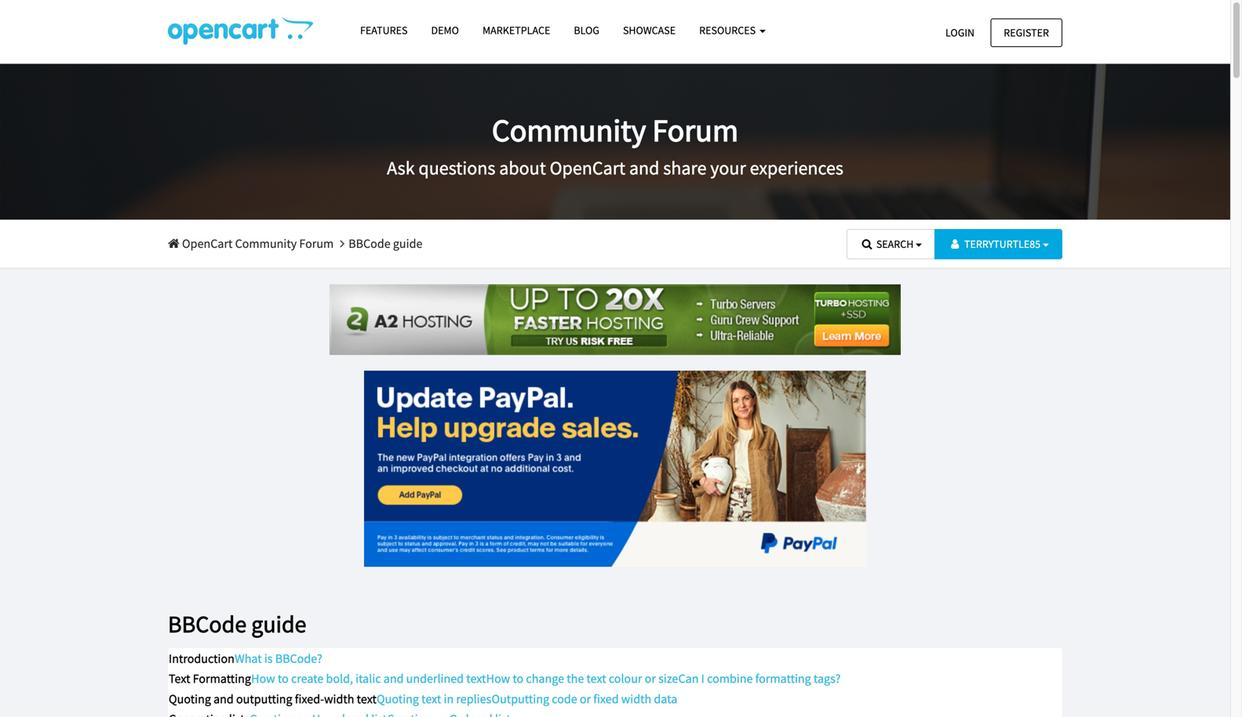 Task type: describe. For each thing, give the bounding box(es) containing it.
features
[[360, 23, 408, 37]]

opencart inside community forum ask questions about opencart and share your experiences
[[550, 156, 626, 180]]

what is bbcode? link
[[235, 651, 322, 667]]

marketplace
[[483, 23, 551, 37]]

blog
[[574, 23, 600, 37]]

login link
[[933, 18, 988, 47]]

search button
[[847, 229, 936, 259]]

1 vertical spatial bbcode
[[168, 610, 247, 639]]

1 horizontal spatial bbcode guide
[[349, 236, 423, 252]]

code
[[552, 691, 578, 707]]

data
[[654, 691, 678, 707]]

fixed
[[594, 691, 619, 707]]

resources link
[[688, 16, 778, 44]]

underlined
[[406, 671, 464, 687]]

1 width from the left
[[324, 691, 354, 707]]

text up replies
[[466, 671, 486, 687]]

questions
[[419, 156, 496, 180]]

how to create bold, italic and underlined text link
[[251, 671, 486, 687]]

can
[[679, 671, 699, 687]]

share
[[664, 156, 707, 180]]

demo link
[[420, 16, 471, 44]]

bold,
[[326, 671, 353, 687]]

create
[[291, 671, 324, 687]]

text left in
[[422, 691, 441, 707]]

login
[[946, 26, 975, 40]]

text
[[169, 671, 190, 687]]

showcase link
[[611, 16, 688, 44]]

quoting text in replies link
[[377, 691, 492, 707]]

user image
[[948, 239, 963, 250]]

how to change the text colour or size link
[[486, 671, 678, 687]]

home image
[[168, 237, 180, 250]]

and inside community forum ask questions about opencart and share your experiences
[[630, 156, 660, 180]]

outputting code or fixed width data link
[[492, 691, 678, 707]]

1 how from the left
[[251, 671, 275, 687]]

change
[[526, 671, 564, 687]]

2 to from the left
[[513, 671, 524, 687]]

1 vertical spatial bbcode guide
[[168, 610, 307, 639]]

community forum ask questions about opencart and share your experiences
[[387, 110, 844, 180]]

1 vertical spatial opencart
[[182, 236, 233, 252]]

italic
[[356, 671, 381, 687]]

1 to from the left
[[278, 671, 289, 687]]

colour
[[609, 671, 642, 687]]

a2 hosting image
[[330, 285, 901, 355]]

formatting
[[193, 671, 251, 687]]

the
[[567, 671, 584, 687]]

1 vertical spatial community
[[235, 236, 297, 252]]

1 horizontal spatial guide
[[393, 236, 423, 252]]

marketplace link
[[471, 16, 562, 44]]

is
[[264, 651, 273, 667]]

fixed-
[[295, 691, 324, 707]]

demo
[[431, 23, 459, 37]]

replies
[[456, 691, 492, 707]]

search
[[877, 237, 914, 251]]

blog link
[[562, 16, 611, 44]]

outputting
[[492, 691, 550, 707]]

search image
[[860, 239, 874, 250]]

1 horizontal spatial bbcode
[[349, 236, 391, 252]]



Task type: locate. For each thing, give the bounding box(es) containing it.
terryturtle85 button
[[935, 229, 1063, 259]]

0 vertical spatial guide
[[393, 236, 423, 252]]

features link
[[349, 16, 420, 44]]

0 horizontal spatial opencart
[[182, 236, 233, 252]]

forum
[[653, 110, 739, 150], [299, 236, 334, 252]]

1 horizontal spatial how
[[486, 671, 510, 687]]

tags?
[[814, 671, 841, 687]]

introduction what is bbcode? text formatting how to create bold, italic and underlined text how to change the text colour or size can i combine formatting tags? quoting and outputting fixed-width text quoting text in replies outputting code or fixed width data
[[169, 651, 841, 707]]

0 horizontal spatial how
[[251, 671, 275, 687]]

formatting
[[756, 671, 811, 687]]

forum up share
[[653, 110, 739, 150]]

to up outputting
[[513, 671, 524, 687]]

ask
[[387, 156, 415, 180]]

opencart right home icon
[[182, 236, 233, 252]]

what
[[235, 651, 262, 667]]

0 horizontal spatial bbcode guide
[[168, 610, 307, 639]]

community
[[492, 110, 646, 150], [235, 236, 297, 252]]

to
[[278, 671, 289, 687], [513, 671, 524, 687]]

0 horizontal spatial quoting
[[169, 691, 211, 707]]

bbcode guide up what
[[168, 610, 307, 639]]

about
[[499, 156, 546, 180]]

register link
[[991, 18, 1063, 47]]

1 vertical spatial guide
[[251, 610, 307, 639]]

2 how from the left
[[486, 671, 510, 687]]

guide down ask
[[393, 236, 423, 252]]

0 vertical spatial forum
[[653, 110, 739, 150]]

0 vertical spatial bbcode
[[349, 236, 391, 252]]

1 horizontal spatial community
[[492, 110, 646, 150]]

showcase
[[623, 23, 676, 37]]

1 horizontal spatial width
[[622, 691, 652, 707]]

0 horizontal spatial or
[[580, 691, 591, 707]]

0 vertical spatial or
[[645, 671, 656, 687]]

1 horizontal spatial forum
[[653, 110, 739, 150]]

and left share
[[630, 156, 660, 180]]

bbcode guide down ask
[[349, 236, 423, 252]]

opencart
[[550, 156, 626, 180], [182, 236, 233, 252]]

text right the
[[587, 671, 607, 687]]

size
[[659, 671, 678, 687]]

i
[[702, 671, 705, 687]]

quoting down how to create bold, italic and underlined text link
[[377, 691, 419, 707]]

how up outputting
[[486, 671, 510, 687]]

bbcode
[[349, 236, 391, 252], [168, 610, 247, 639]]

paypal payment gateway image
[[364, 371, 867, 567]]

combine
[[707, 671, 753, 687]]

resources
[[700, 23, 758, 37]]

how
[[251, 671, 275, 687], [486, 671, 510, 687]]

terryturtle85
[[965, 237, 1041, 251]]

can i combine formatting tags? link
[[679, 671, 841, 687]]

1 horizontal spatial or
[[645, 671, 656, 687]]

quoting down "text"
[[169, 691, 211, 707]]

0 vertical spatial and
[[630, 156, 660, 180]]

opencart right about
[[550, 156, 626, 180]]

text
[[466, 671, 486, 687], [587, 671, 607, 687], [357, 691, 377, 707], [422, 691, 441, 707]]

and
[[630, 156, 660, 180], [384, 671, 404, 687], [214, 691, 234, 707]]

community inside community forum ask questions about opencart and share your experiences
[[492, 110, 646, 150]]

width down bold,
[[324, 691, 354, 707]]

to down what is bbcode? link
[[278, 671, 289, 687]]

1 horizontal spatial and
[[384, 671, 404, 687]]

0 vertical spatial bbcode guide
[[349, 236, 423, 252]]

1 vertical spatial and
[[384, 671, 404, 687]]

how up "outputting"
[[251, 671, 275, 687]]

0 horizontal spatial guide
[[251, 610, 307, 639]]

bbcode guide link
[[349, 236, 423, 252]]

bbcode?
[[275, 651, 322, 667]]

1 horizontal spatial quoting
[[377, 691, 419, 707]]

1 horizontal spatial opencart
[[550, 156, 626, 180]]

2 vertical spatial and
[[214, 691, 234, 707]]

0 horizontal spatial forum
[[299, 236, 334, 252]]

1 vertical spatial forum
[[299, 236, 334, 252]]

and right italic
[[384, 671, 404, 687]]

experiences
[[750, 156, 844, 180]]

text down italic
[[357, 691, 377, 707]]

or down how to change the text colour or size link
[[580, 691, 591, 707]]

quoting
[[169, 691, 211, 707], [377, 691, 419, 707]]

1 horizontal spatial to
[[513, 671, 524, 687]]

guide up what is bbcode? link
[[251, 610, 307, 639]]

1 vertical spatial or
[[580, 691, 591, 707]]

introduction
[[169, 651, 235, 667]]

0 horizontal spatial bbcode
[[168, 610, 247, 639]]

0 horizontal spatial to
[[278, 671, 289, 687]]

0 vertical spatial community
[[492, 110, 646, 150]]

2 quoting from the left
[[377, 691, 419, 707]]

width down 'colour'
[[622, 691, 652, 707]]

0 horizontal spatial community
[[235, 236, 297, 252]]

forum left bbcode guide link
[[299, 236, 334, 252]]

in
[[444, 691, 454, 707]]

your
[[711, 156, 746, 180]]

0 horizontal spatial and
[[214, 691, 234, 707]]

opencart community forum link
[[168, 236, 334, 252]]

and down formatting
[[214, 691, 234, 707]]

2 width from the left
[[622, 691, 652, 707]]

0 horizontal spatial width
[[324, 691, 354, 707]]

register
[[1004, 26, 1050, 40]]

opencart community forum
[[180, 236, 334, 252]]

0 vertical spatial opencart
[[550, 156, 626, 180]]

guide
[[393, 236, 423, 252], [251, 610, 307, 639]]

2 horizontal spatial and
[[630, 156, 660, 180]]

forum inside community forum ask questions about opencart and share your experiences
[[653, 110, 739, 150]]

bbcode guide
[[349, 236, 423, 252], [168, 610, 307, 639]]

width
[[324, 691, 354, 707], [622, 691, 652, 707]]

outputting
[[236, 691, 292, 707]]

or
[[645, 671, 656, 687], [580, 691, 591, 707]]

1 quoting from the left
[[169, 691, 211, 707]]

or left size
[[645, 671, 656, 687]]



Task type: vqa. For each thing, say whether or not it's contained in the screenshot.
replies
yes



